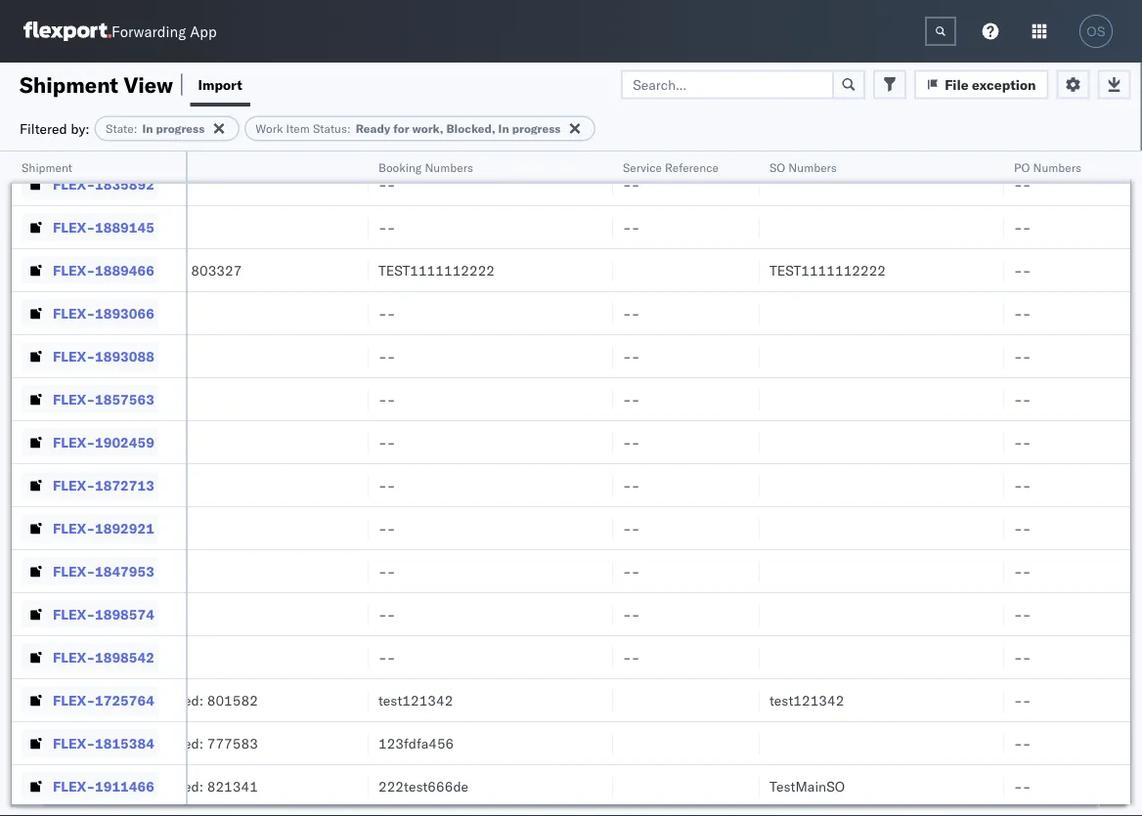 Task type: vqa. For each thing, say whether or not it's contained in the screenshot.
exception at the top right of the page
yes



Task type: locate. For each thing, give the bounding box(es) containing it.
1 vertical spatial confirmed:
[[134, 735, 204, 752]]

4 resize handle column header from the left
[[590, 152, 613, 817]]

1847953
[[95, 563, 154, 580]]

numbers for po numbers
[[1033, 160, 1082, 175]]

reference
[[665, 160, 719, 175]]

777583
[[207, 735, 258, 752]]

flex- for 1725764
[[53, 692, 95, 709]]

0 vertical spatial confirmed:
[[134, 692, 204, 709]]

1889466
[[95, 262, 154, 279]]

numbers right po
[[1033, 160, 1082, 175]]

8 flex- from the top
[[53, 477, 95, 494]]

821341
[[207, 778, 258, 795]]

flex- down shipment button
[[53, 176, 95, 193]]

view
[[124, 71, 173, 98]]

1 resize handle column header from the left
[[101, 152, 124, 817]]

1889145
[[95, 219, 154, 236]]

flex- for 1893088
[[53, 348, 95, 365]]

1 progress from the left
[[156, 121, 205, 136]]

:
[[134, 121, 137, 136], [347, 121, 351, 136]]

2 confirmed: from the top
[[134, 735, 204, 752]]

1 flex- from the top
[[53, 176, 95, 193]]

0 horizontal spatial in
[[142, 121, 153, 136]]

progress right blocked,
[[512, 121, 561, 136]]

filtered
[[20, 120, 67, 137]]

3 flex- from the top
[[53, 262, 95, 279]]

1 horizontal spatial test1111112222
[[770, 262, 886, 279]]

7 flex- from the top
[[53, 434, 95, 451]]

resize handle column header for service reference
[[736, 152, 760, 817]]

-
[[134, 176, 142, 193], [142, 176, 151, 193], [378, 176, 387, 193], [387, 176, 395, 193], [623, 176, 631, 193], [631, 176, 640, 193], [1014, 176, 1023, 193], [1023, 176, 1031, 193], [134, 219, 142, 236], [142, 219, 151, 236], [378, 219, 387, 236], [387, 219, 395, 236], [623, 219, 631, 236], [631, 219, 640, 236], [1014, 219, 1023, 236], [1023, 219, 1031, 236], [1014, 262, 1023, 279], [1023, 262, 1031, 279], [134, 305, 142, 322], [142, 305, 151, 322], [378, 305, 387, 322], [387, 305, 395, 322], [623, 305, 631, 322], [631, 305, 640, 322], [1014, 305, 1023, 322], [1023, 305, 1031, 322], [134, 348, 142, 365], [142, 348, 151, 365], [378, 348, 387, 365], [387, 348, 395, 365], [623, 348, 631, 365], [631, 348, 640, 365], [1014, 348, 1023, 365], [1023, 348, 1031, 365], [134, 391, 142, 408], [142, 391, 151, 408], [378, 391, 387, 408], [387, 391, 395, 408], [623, 391, 631, 408], [631, 391, 640, 408], [1014, 391, 1023, 408], [1023, 391, 1031, 408], [134, 434, 142, 451], [142, 434, 151, 451], [378, 434, 387, 451], [387, 434, 395, 451], [623, 434, 631, 451], [631, 434, 640, 451], [1014, 434, 1023, 451], [1023, 434, 1031, 451], [134, 477, 142, 494], [142, 477, 151, 494], [378, 477, 387, 494], [387, 477, 395, 494], [623, 477, 631, 494], [631, 477, 640, 494], [1014, 477, 1023, 494], [1023, 477, 1031, 494], [134, 520, 142, 537], [142, 520, 151, 537], [378, 520, 387, 537], [387, 520, 395, 537], [623, 520, 631, 537], [631, 520, 640, 537], [1014, 520, 1023, 537], [1023, 520, 1031, 537], [134, 563, 142, 580], [142, 563, 151, 580], [378, 563, 387, 580], [387, 563, 395, 580], [623, 563, 631, 580], [631, 563, 640, 580], [1014, 563, 1023, 580], [1023, 563, 1031, 580], [134, 606, 142, 623], [142, 606, 151, 623], [378, 606, 387, 623], [387, 606, 395, 623], [623, 606, 631, 623], [631, 606, 640, 623], [1014, 606, 1023, 623], [1023, 606, 1031, 623], [134, 649, 142, 666], [142, 649, 151, 666], [378, 649, 387, 666], [387, 649, 395, 666], [623, 649, 631, 666], [631, 649, 640, 666], [1014, 649, 1023, 666], [1023, 649, 1031, 666], [1014, 692, 1023, 709], [1023, 692, 1031, 709], [1014, 735, 1023, 752], [1023, 735, 1031, 752], [1014, 778, 1023, 795], [1023, 778, 1031, 795]]

so
[[770, 160, 785, 175]]

confirmed: down "confirmed: 801582"
[[134, 735, 204, 752]]

flex- down flex-1815384 button
[[53, 778, 95, 795]]

1 horizontal spatial progress
[[512, 121, 561, 136]]

test121342 up 123fdfa456
[[378, 692, 453, 709]]

1 horizontal spatial in
[[498, 121, 509, 136]]

service
[[623, 160, 662, 175]]

resize handle column header
[[101, 152, 124, 817], [162, 152, 186, 817], [345, 152, 369, 817], [590, 152, 613, 817], [736, 152, 760, 817], [981, 152, 1004, 817]]

14 flex- from the top
[[53, 735, 95, 752]]

numbers
[[425, 160, 473, 175], [789, 160, 837, 175], [1033, 160, 1082, 175]]

flex- for 1898542
[[53, 649, 95, 666]]

11 flex- from the top
[[53, 606, 95, 623]]

--
[[134, 176, 151, 193], [378, 176, 395, 193], [623, 176, 640, 193], [1014, 176, 1031, 193], [134, 219, 151, 236], [378, 219, 395, 236], [623, 219, 640, 236], [1014, 219, 1031, 236], [1014, 262, 1031, 279], [134, 305, 151, 322], [378, 305, 395, 322], [623, 305, 640, 322], [1014, 305, 1031, 322], [134, 348, 151, 365], [378, 348, 395, 365], [623, 348, 640, 365], [1014, 348, 1031, 365], [134, 391, 151, 408], [378, 391, 395, 408], [623, 391, 640, 408], [1014, 391, 1031, 408], [134, 434, 151, 451], [378, 434, 395, 451], [623, 434, 640, 451], [1014, 434, 1031, 451], [134, 477, 151, 494], [378, 477, 395, 494], [623, 477, 640, 494], [1014, 477, 1031, 494], [134, 520, 151, 537], [378, 520, 395, 537], [623, 520, 640, 537], [1014, 520, 1031, 537], [134, 563, 151, 580], [378, 563, 395, 580], [623, 563, 640, 580], [1014, 563, 1031, 580], [134, 606, 151, 623], [378, 606, 395, 623], [623, 606, 640, 623], [1014, 606, 1031, 623], [134, 649, 151, 666], [378, 649, 395, 666], [623, 649, 640, 666], [1014, 649, 1031, 666], [1014, 692, 1031, 709], [1014, 735, 1031, 752], [1014, 778, 1031, 795]]

flex-1911466
[[53, 778, 154, 795]]

flex- down flex-1898574 button
[[53, 649, 95, 666]]

1898542
[[95, 649, 154, 666]]

flex- down "flex-1857563" button
[[53, 434, 95, 451]]

5 resize handle column header from the left
[[736, 152, 760, 817]]

shipment view
[[20, 71, 173, 98]]

1 horizontal spatial numbers
[[789, 160, 837, 175]]

4 flex- from the top
[[53, 305, 95, 322]]

123fdfa456
[[378, 735, 454, 752]]

flex- down flex-1893066 button
[[53, 348, 95, 365]]

state
[[106, 121, 134, 136]]

flex-1898574
[[53, 606, 154, 623]]

in right state
[[142, 121, 153, 136]]

shipment for shipment
[[22, 160, 72, 175]]

flexport. image
[[23, 22, 111, 41]]

flex- down flex-1902459 button
[[53, 477, 95, 494]]

0 horizontal spatial progress
[[156, 121, 205, 136]]

po numbers
[[1014, 160, 1082, 175]]

flex- down flex-1872713 button
[[53, 520, 95, 537]]

confirmed: for confirmed: 777583
[[134, 735, 204, 752]]

1857563
[[95, 391, 154, 408]]

flex- down flex-1889466 button at the left top
[[53, 305, 95, 322]]

shipment button
[[12, 155, 166, 175]]

confirmed: 777583
[[134, 735, 258, 752]]

5 flex- from the top
[[53, 348, 95, 365]]

0 horizontal spatial test1111112222
[[378, 262, 495, 279]]

shipment up by:
[[20, 71, 118, 98]]

flex-1893066 button
[[22, 300, 158, 327]]

service reference button
[[613, 155, 740, 175]]

1 vertical spatial shipment
[[22, 160, 72, 175]]

2 : from the left
[[347, 121, 351, 136]]

1 : from the left
[[134, 121, 137, 136]]

booking numbers
[[378, 160, 473, 175]]

2 horizontal spatial numbers
[[1033, 160, 1082, 175]]

booking numbers button
[[369, 155, 594, 175]]

in right blocked,
[[498, 121, 509, 136]]

flex- for 1902459
[[53, 434, 95, 451]]

3 confirmed: from the top
[[134, 778, 204, 795]]

0 vertical spatial shipment
[[20, 71, 118, 98]]

None text field
[[925, 17, 956, 46]]

flex- for 1872713
[[53, 477, 95, 494]]

blocked,
[[446, 121, 495, 136]]

flex- down flex-1847953 button
[[53, 606, 95, 623]]

0 horizontal spatial test121342
[[378, 692, 453, 709]]

numbers down work,
[[425, 160, 473, 175]]

numbers right so
[[789, 160, 837, 175]]

flex- down flex-1725764 button
[[53, 735, 95, 752]]

1 numbers from the left
[[425, 160, 473, 175]]

resize handle column header for shipment
[[162, 152, 186, 817]]

3 resize handle column header from the left
[[345, 152, 369, 817]]

flex- for 1857563
[[53, 391, 95, 408]]

3 numbers from the left
[[1033, 160, 1082, 175]]

booking
[[378, 160, 422, 175]]

2 numbers from the left
[[789, 160, 837, 175]]

flex- for 1911466
[[53, 778, 95, 795]]

service reference
[[623, 160, 719, 175]]

2 resize handle column header from the left
[[162, 152, 186, 817]]

flex- down flex-1898542 button
[[53, 692, 95, 709]]

numbers for so numbers
[[789, 160, 837, 175]]

flex-1872713 button
[[22, 472, 158, 499]]

progress
[[156, 121, 205, 136], [512, 121, 561, 136]]

state : in progress
[[106, 121, 205, 136]]

1 confirmed: from the top
[[134, 692, 204, 709]]

progress up flxcb
[[156, 121, 205, 136]]

flex-1898542
[[53, 649, 154, 666]]

flex- for 1889466
[[53, 262, 95, 279]]

flxcb button
[[124, 155, 349, 175]]

1 horizontal spatial :
[[347, 121, 351, 136]]

confirmed: up confirmed: 777583
[[134, 692, 204, 709]]

: left ready
[[347, 121, 351, 136]]

9 flex- from the top
[[53, 520, 95, 537]]

resize handle column header for flxcb
[[345, 152, 369, 817]]

13 flex- from the top
[[53, 692, 95, 709]]

shipment
[[20, 71, 118, 98], [22, 160, 72, 175]]

flex-1847953
[[53, 563, 154, 580]]

0 horizontal spatial numbers
[[425, 160, 473, 175]]

0 horizontal spatial :
[[134, 121, 137, 136]]

15 flex- from the top
[[53, 778, 95, 795]]

flex-1902459
[[53, 434, 154, 451]]

flex-1872713
[[53, 477, 154, 494]]

shipment inside shipment button
[[22, 160, 72, 175]]

: up flxcb
[[134, 121, 137, 136]]

flex-
[[53, 176, 95, 193], [53, 219, 95, 236], [53, 262, 95, 279], [53, 305, 95, 322], [53, 348, 95, 365], [53, 391, 95, 408], [53, 434, 95, 451], [53, 477, 95, 494], [53, 520, 95, 537], [53, 563, 95, 580], [53, 606, 95, 623], [53, 649, 95, 666], [53, 692, 95, 709], [53, 735, 95, 752], [53, 778, 95, 795]]

test121342 up testmainso
[[770, 692, 844, 709]]

1725764
[[95, 692, 154, 709]]

flex-1847953 button
[[22, 558, 158, 585]]

1872713
[[95, 477, 154, 494]]

6 flex- from the top
[[53, 391, 95, 408]]

confirmed: down confirmed: 777583
[[134, 778, 204, 795]]

12 flex- from the top
[[53, 649, 95, 666]]

numbers inside button
[[425, 160, 473, 175]]

shipment down the filtered
[[22, 160, 72, 175]]

flex- down flex-1835892 button
[[53, 219, 95, 236]]

10 flex- from the top
[[53, 563, 95, 580]]

flex- down flex-1892921 button
[[53, 563, 95, 580]]

confirmed: 821341
[[134, 778, 258, 795]]

flex- down flex-1889145 button
[[53, 262, 95, 279]]

os button
[[1074, 9, 1119, 54]]

1893066
[[95, 305, 154, 322]]

test1111112222
[[378, 262, 495, 279], [770, 262, 886, 279]]

1898574
[[95, 606, 154, 623]]

803327
[[191, 262, 242, 279]]

1815384
[[95, 735, 154, 752]]

1 horizontal spatial test121342
[[770, 692, 844, 709]]

testmainso
[[770, 778, 845, 795]]

flex- down flex-1893088 button
[[53, 391, 95, 408]]

2 progress from the left
[[512, 121, 561, 136]]

app
[[190, 22, 217, 41]]

1 in from the left
[[142, 121, 153, 136]]

import
[[198, 76, 242, 93]]

confirmed: for confirmed: 821341
[[134, 778, 204, 795]]

for
[[393, 121, 409, 136]]

import button
[[190, 63, 250, 107]]

status
[[313, 121, 347, 136]]

forwarding
[[111, 22, 186, 41]]

2 vertical spatial confirmed:
[[134, 778, 204, 795]]

2 flex- from the top
[[53, 219, 95, 236]]



Task type: describe. For each thing, give the bounding box(es) containing it.
Search... text field
[[621, 70, 834, 99]]

2 test121342 from the left
[[770, 692, 844, 709]]

by:
[[71, 120, 90, 137]]

confirmed: 801582
[[134, 692, 258, 709]]

222test666de
[[378, 778, 469, 795]]

flex-1815384 button
[[22, 730, 158, 757]]

1835892
[[95, 176, 154, 193]]

flex- for 1847953
[[53, 563, 95, 580]]

flex- for 1892921
[[53, 520, 95, 537]]

so numbers
[[770, 160, 837, 175]]

resize handle column header for booking numbers
[[590, 152, 613, 817]]

flex-1893066
[[53, 305, 154, 322]]

801582
[[207, 692, 258, 709]]

flex-1892921 button
[[22, 515, 158, 542]]

flex- for 1898574
[[53, 606, 95, 623]]

os
[[1087, 24, 1106, 39]]

forwarding app link
[[23, 22, 217, 41]]

1893088
[[95, 348, 154, 365]]

flex-1893088
[[53, 348, 154, 365]]

flex- for 1835892
[[53, 176, 95, 193]]

exception
[[972, 76, 1036, 93]]

flex- for 1815384
[[53, 735, 95, 752]]

flex-1889145 button
[[22, 214, 158, 241]]

flex-1835892
[[53, 176, 154, 193]]

file exception
[[945, 76, 1036, 93]]

flex-1857563
[[53, 391, 154, 408]]

flex-1898542 button
[[22, 644, 158, 671]]

work item status : ready for work, blocked, in progress
[[256, 121, 561, 136]]

flex-1893088 button
[[22, 343, 158, 370]]

po
[[1014, 160, 1030, 175]]

flex-1892921
[[53, 520, 154, 537]]

flex- for 1889145
[[53, 219, 95, 236]]

6 resize handle column header from the left
[[981, 152, 1004, 817]]

created:
[[134, 262, 187, 279]]

team
[[7, 160, 35, 175]]

flex- for 1893066
[[53, 305, 95, 322]]

filtered by:
[[20, 120, 90, 137]]

numbers for booking numbers
[[425, 160, 473, 175]]

1911466
[[95, 778, 154, 795]]

2 in from the left
[[498, 121, 509, 136]]

forwarding app
[[111, 22, 217, 41]]

2 test1111112222 from the left
[[770, 262, 886, 279]]

ready
[[356, 121, 390, 136]]

flex-1815384
[[53, 735, 154, 752]]

confirmed: for confirmed: 801582
[[134, 692, 204, 709]]

flex-1889466
[[53, 262, 154, 279]]

flex-1898574 button
[[22, 601, 158, 628]]

flex-1725764
[[53, 692, 154, 709]]

flex-1889145
[[53, 219, 154, 236]]

work,
[[412, 121, 443, 136]]

flex-1857563 button
[[22, 386, 158, 413]]

1 test121342 from the left
[[378, 692, 453, 709]]

1892921
[[95, 520, 154, 537]]

item
[[286, 121, 310, 136]]

shipment for shipment view
[[20, 71, 118, 98]]

1902459
[[95, 434, 154, 451]]

flex-1889466 button
[[22, 257, 158, 284]]

flex-1902459 button
[[22, 429, 158, 456]]

created: 803327
[[134, 262, 242, 279]]

flxcb
[[134, 160, 170, 175]]

flex-1911466 button
[[22, 773, 158, 800]]

file
[[945, 76, 969, 93]]

flex-1835892 button
[[22, 171, 158, 198]]

1 test1111112222 from the left
[[378, 262, 495, 279]]

work
[[256, 121, 283, 136]]

flex-1725764 button
[[22, 687, 158, 714]]



